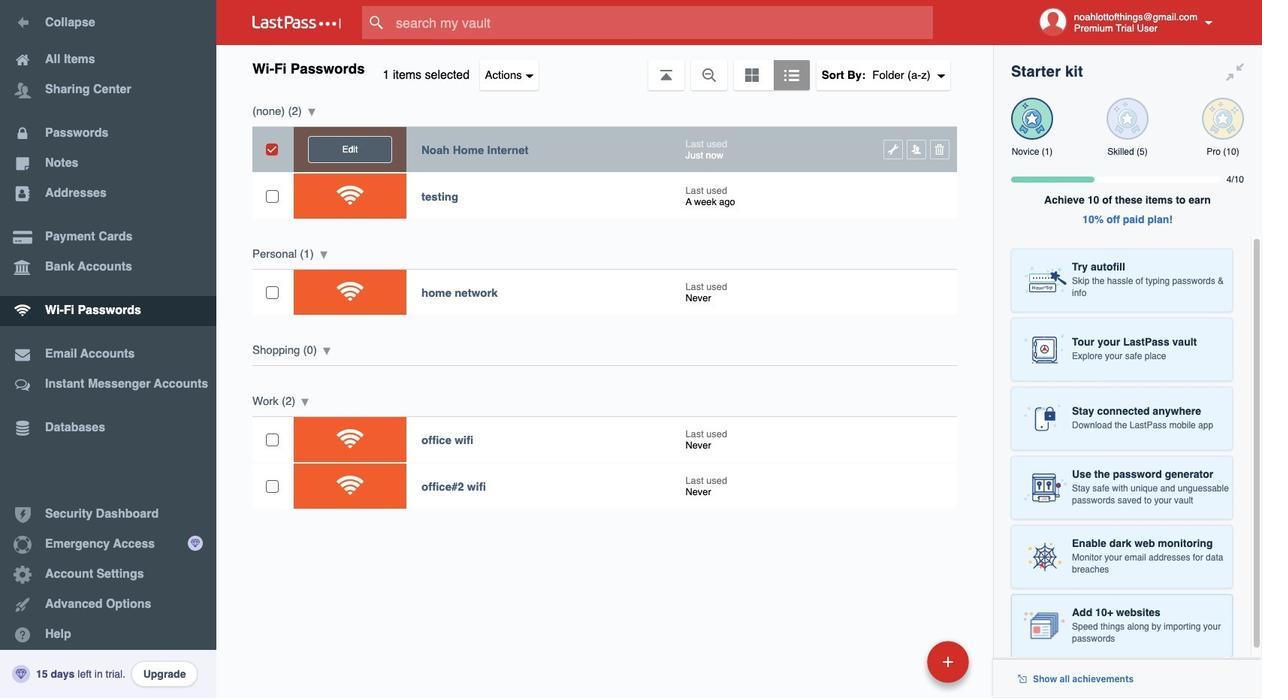 Task type: locate. For each thing, give the bounding box(es) containing it.
new item element
[[824, 640, 975, 683]]



Task type: describe. For each thing, give the bounding box(es) containing it.
Search search field
[[362, 6, 963, 39]]

search my vault text field
[[362, 6, 963, 39]]

main navigation navigation
[[0, 0, 216, 698]]

vault options navigation
[[216, 45, 994, 90]]

new item navigation
[[824, 637, 979, 698]]

lastpass image
[[253, 16, 341, 29]]



